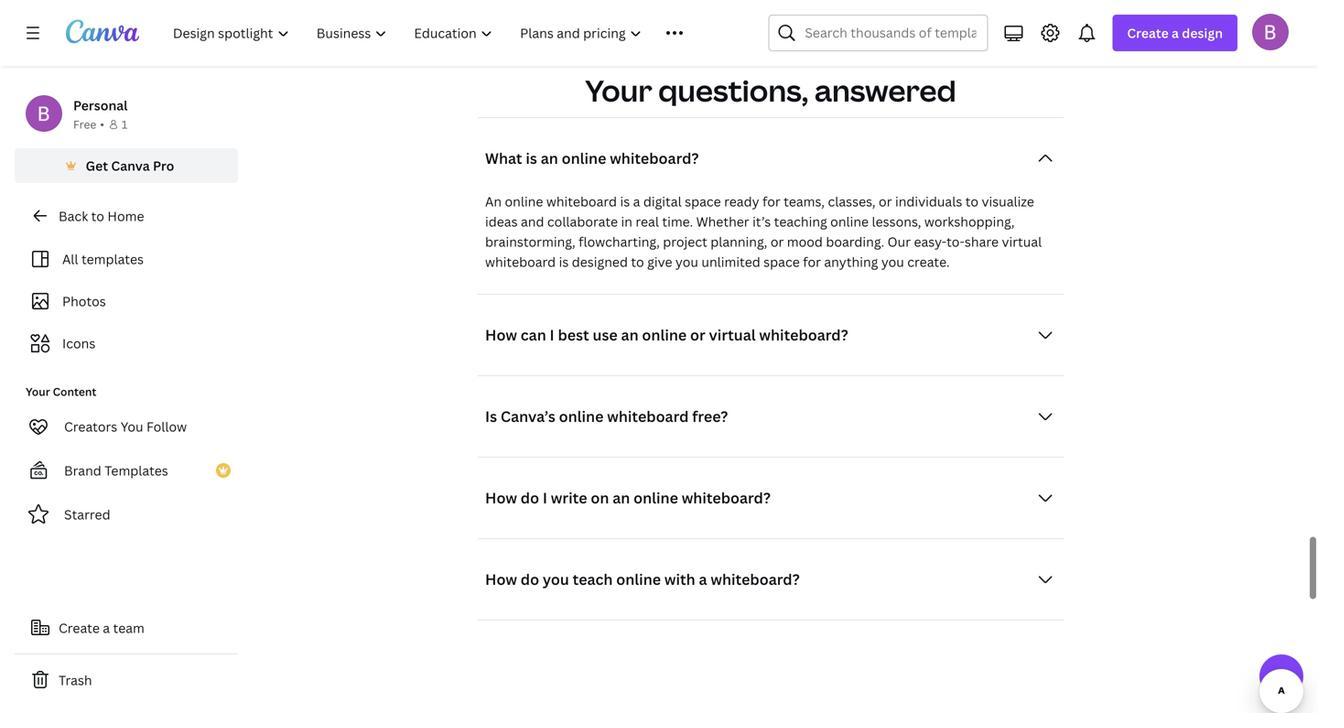 Task type: vqa. For each thing, say whether or not it's contained in the screenshot.
k- corresponding to your
no



Task type: locate. For each thing, give the bounding box(es) containing it.
1 vertical spatial your
[[26, 384, 50, 399]]

your for your content
[[26, 384, 50, 399]]

create left the design
[[1127, 24, 1169, 42]]

is left "designed"
[[559, 253, 569, 271]]

0 vertical spatial i
[[550, 325, 554, 345]]

0 horizontal spatial for
[[763, 193, 781, 210]]

your left the content
[[26, 384, 50, 399]]

online right use
[[642, 325, 687, 345]]

or up 'lessons,'
[[879, 193, 892, 210]]

back to home
[[59, 207, 144, 225]]

1 horizontal spatial for
[[803, 253, 821, 271]]

virtual down unlimited
[[709, 325, 756, 345]]

do
[[521, 488, 539, 508], [521, 569, 539, 589]]

trash link
[[15, 662, 238, 699]]

create for create a team
[[59, 619, 100, 637]]

get canva pro button
[[15, 148, 238, 183]]

2 vertical spatial or
[[690, 325, 706, 345]]

create for create a design
[[1127, 24, 1169, 42]]

how do you teach online with a whiteboard?
[[485, 569, 800, 589]]

whiteboard? up digital
[[610, 148, 699, 168]]

content
[[53, 384, 96, 399]]

to up workshopping,
[[966, 193, 979, 210]]

create inside 'button'
[[59, 619, 100, 637]]

online up and at the top of page
[[505, 193, 543, 210]]

2 horizontal spatial to
[[966, 193, 979, 210]]

2 horizontal spatial is
[[620, 193, 630, 210]]

for
[[763, 193, 781, 210], [803, 253, 821, 271]]

your for your questions, answered
[[585, 71, 652, 110]]

1 vertical spatial is
[[620, 193, 630, 210]]

virtual right share
[[1002, 233, 1042, 250]]

get canva pro
[[86, 157, 174, 174]]

3 how from the top
[[485, 569, 517, 589]]

a up 'real'
[[633, 193, 640, 210]]

0 vertical spatial your
[[585, 71, 652, 110]]

top level navigation element
[[161, 15, 724, 51], [161, 15, 724, 51]]

whiteboard left 'free?'
[[607, 407, 689, 426]]

0 horizontal spatial you
[[543, 569, 569, 589]]

whiteboard? down anything
[[759, 325, 848, 345]]

1 horizontal spatial create
[[1127, 24, 1169, 42]]

1 vertical spatial virtual
[[709, 325, 756, 345]]

1 vertical spatial how
[[485, 488, 517, 508]]

online down "classes,"
[[831, 213, 869, 230]]

to
[[966, 193, 979, 210], [91, 207, 104, 225], [631, 253, 644, 271]]

2 horizontal spatial or
[[879, 193, 892, 210]]

i left write
[[543, 488, 547, 508]]

or down unlimited
[[690, 325, 706, 345]]

answered
[[815, 71, 956, 110]]

1 vertical spatial do
[[521, 569, 539, 589]]

space down mood
[[764, 253, 800, 271]]

a right with on the bottom of the page
[[699, 569, 707, 589]]

whiteboard?
[[610, 148, 699, 168], [759, 325, 848, 345], [682, 488, 771, 508], [711, 569, 800, 589]]

1 vertical spatial an
[[621, 325, 639, 345]]

do for you
[[521, 569, 539, 589]]

back to home link
[[15, 198, 238, 234]]

is right what
[[526, 148, 537, 168]]

what is an online whiteboard?
[[485, 148, 699, 168]]

an
[[541, 148, 558, 168], [621, 325, 639, 345], [613, 488, 630, 508]]

free
[[73, 117, 96, 132]]

what is an online whiteboard? button
[[478, 140, 1064, 177]]

or inside dropdown button
[[690, 325, 706, 345]]

a left team
[[103, 619, 110, 637]]

your up the what is an online whiteboard?
[[585, 71, 652, 110]]

1 horizontal spatial i
[[550, 325, 554, 345]]

a left the design
[[1172, 24, 1179, 42]]

0 horizontal spatial your
[[26, 384, 50, 399]]

teach
[[573, 569, 613, 589]]

1 horizontal spatial virtual
[[1002, 233, 1042, 250]]

bob builder image
[[1252, 14, 1289, 50]]

i right can
[[550, 325, 554, 345]]

create inside dropdown button
[[1127, 24, 1169, 42]]

2 vertical spatial whiteboard
[[607, 407, 689, 426]]

brand templates
[[64, 462, 168, 479]]

create a design button
[[1113, 15, 1238, 51]]

0 vertical spatial for
[[763, 193, 781, 210]]

how for how can i best use an online or virtual whiteboard?
[[485, 325, 517, 345]]

or down it's
[[771, 233, 784, 250]]

an for write
[[613, 488, 630, 508]]

online up collaborate
[[562, 148, 606, 168]]

is inside dropdown button
[[526, 148, 537, 168]]

an right on
[[613, 488, 630, 508]]

None search field
[[768, 15, 988, 51]]

Search search field
[[805, 16, 976, 50]]

2 how from the top
[[485, 488, 517, 508]]

all templates
[[62, 250, 144, 268]]

whiteboard down brainstorming,
[[485, 253, 556, 271]]

0 horizontal spatial create
[[59, 619, 100, 637]]

2 do from the top
[[521, 569, 539, 589]]

1 vertical spatial space
[[764, 253, 800, 271]]

i
[[550, 325, 554, 345], [543, 488, 547, 508]]

virtual inside the an online whiteboard is a digital space ready for teams, classes, or individuals to visualize ideas and collaborate in real time. whether it's teaching online lessons, workshopping, brainstorming, flowcharting, project planning, or mood boarding. our easy-to-share virtual whiteboard is designed to give you unlimited space for anything you create.
[[1002, 233, 1042, 250]]

0 horizontal spatial space
[[685, 193, 721, 210]]

questions,
[[658, 71, 809, 110]]

1 vertical spatial create
[[59, 619, 100, 637]]

share
[[965, 233, 999, 250]]

you
[[121, 418, 143, 435]]

an right what
[[541, 148, 558, 168]]

brand
[[64, 462, 101, 479]]

can
[[521, 325, 546, 345]]

1 how from the top
[[485, 325, 517, 345]]

create left team
[[59, 619, 100, 637]]

1 horizontal spatial space
[[764, 253, 800, 271]]

space
[[685, 193, 721, 210], [764, 253, 800, 271]]

virtual
[[1002, 233, 1042, 250], [709, 325, 756, 345]]

0 horizontal spatial i
[[543, 488, 547, 508]]

2 vertical spatial how
[[485, 569, 517, 589]]

pro
[[153, 157, 174, 174]]

ready
[[724, 193, 759, 210]]

2 vertical spatial an
[[613, 488, 630, 508]]

all
[[62, 250, 78, 268]]

create
[[1127, 24, 1169, 42], [59, 619, 100, 637]]

how for how do i write on an online whiteboard?
[[485, 488, 517, 508]]

2 vertical spatial is
[[559, 253, 569, 271]]

0 vertical spatial virtual
[[1002, 233, 1042, 250]]

for up it's
[[763, 193, 781, 210]]

1 horizontal spatial is
[[559, 253, 569, 271]]

a
[[1172, 24, 1179, 42], [633, 193, 640, 210], [699, 569, 707, 589], [103, 619, 110, 637]]

1 do from the top
[[521, 488, 539, 508]]

0 horizontal spatial is
[[526, 148, 537, 168]]

project
[[663, 233, 708, 250]]

0 vertical spatial whiteboard
[[546, 193, 617, 210]]

is up in
[[620, 193, 630, 210]]

on
[[591, 488, 609, 508]]

0 vertical spatial space
[[685, 193, 721, 210]]

do left write
[[521, 488, 539, 508]]

you left the teach
[[543, 569, 569, 589]]

classes,
[[828, 193, 876, 210]]

how can i best use an online or virtual whiteboard? button
[[478, 317, 1064, 353]]

in
[[621, 213, 633, 230]]

starred link
[[15, 496, 238, 533]]

1 vertical spatial i
[[543, 488, 547, 508]]

space up "whether"
[[685, 193, 721, 210]]

online right on
[[634, 488, 678, 508]]

virtual inside dropdown button
[[709, 325, 756, 345]]

team
[[113, 619, 145, 637]]

is canva's online whiteboard free?
[[485, 407, 728, 426]]

0 vertical spatial how
[[485, 325, 517, 345]]

or
[[879, 193, 892, 210], [771, 233, 784, 250], [690, 325, 706, 345]]

1 vertical spatial or
[[771, 233, 784, 250]]

canva's
[[501, 407, 556, 426]]

is
[[526, 148, 537, 168], [620, 193, 630, 210], [559, 253, 569, 271]]

whiteboard
[[546, 193, 617, 210], [485, 253, 556, 271], [607, 407, 689, 426]]

icons
[[62, 335, 95, 352]]

your
[[585, 71, 652, 110], [26, 384, 50, 399]]

a inside create a design dropdown button
[[1172, 24, 1179, 42]]

0 vertical spatial is
[[526, 148, 537, 168]]

you down 'our' in the top of the page
[[881, 253, 904, 271]]

you inside the how do you teach online with a whiteboard? dropdown button
[[543, 569, 569, 589]]

whiteboard up collaborate
[[546, 193, 617, 210]]

you
[[676, 253, 698, 271], [881, 253, 904, 271], [543, 569, 569, 589]]

to left give
[[631, 253, 644, 271]]

teaching
[[774, 213, 827, 230]]

templates
[[81, 250, 144, 268]]

0 horizontal spatial or
[[690, 325, 706, 345]]

do left the teach
[[521, 569, 539, 589]]

how
[[485, 325, 517, 345], [485, 488, 517, 508], [485, 569, 517, 589]]

collaborate
[[547, 213, 618, 230]]

personal
[[73, 97, 128, 114]]

0 vertical spatial do
[[521, 488, 539, 508]]

0 vertical spatial create
[[1127, 24, 1169, 42]]

1 horizontal spatial your
[[585, 71, 652, 110]]

0 horizontal spatial virtual
[[709, 325, 756, 345]]

to right back on the top left
[[91, 207, 104, 225]]

time.
[[662, 213, 693, 230]]

what
[[485, 148, 522, 168]]

online right canva's
[[559, 407, 604, 426]]

you down project
[[676, 253, 698, 271]]

for down mood
[[803, 253, 821, 271]]

use
[[593, 325, 618, 345]]

an right use
[[621, 325, 639, 345]]

a inside the an online whiteboard is a digital space ready for teams, classes, or individuals to visualize ideas and collaborate in real time. whether it's teaching online lessons, workshopping, brainstorming, flowcharting, project planning, or mood boarding. our easy-to-share virtual whiteboard is designed to give you unlimited space for anything you create.
[[633, 193, 640, 210]]

is canva's online whiteboard free? button
[[478, 398, 1064, 435]]

canva
[[111, 157, 150, 174]]



Task type: describe. For each thing, give the bounding box(es) containing it.
create a team button
[[15, 610, 238, 646]]

templates
[[105, 462, 168, 479]]

1 horizontal spatial you
[[676, 253, 698, 271]]

workshopping,
[[925, 213, 1015, 230]]

an
[[485, 193, 502, 210]]

0 vertical spatial an
[[541, 148, 558, 168]]

trash
[[59, 672, 92, 689]]

all templates link
[[26, 242, 227, 276]]

photos link
[[26, 284, 227, 319]]

create a design
[[1127, 24, 1223, 42]]

2 horizontal spatial you
[[881, 253, 904, 271]]

1 vertical spatial whiteboard
[[485, 253, 556, 271]]

how for how do you teach online with a whiteboard?
[[485, 569, 517, 589]]

individuals
[[895, 193, 962, 210]]

creators you follow link
[[15, 408, 238, 445]]

unlimited
[[702, 253, 761, 271]]

whiteboard inside 'dropdown button'
[[607, 407, 689, 426]]

with
[[665, 569, 696, 589]]

easy-
[[914, 233, 947, 250]]

lessons,
[[872, 213, 921, 230]]

get
[[86, 157, 108, 174]]

free?
[[692, 407, 728, 426]]

brand templates link
[[15, 452, 238, 489]]

photos
[[62, 292, 106, 310]]

create a team
[[59, 619, 145, 637]]

it's
[[753, 213, 771, 230]]

visualize
[[982, 193, 1034, 210]]

how do i write on an online whiteboard? button
[[478, 480, 1064, 516]]

your content
[[26, 384, 96, 399]]

whether
[[696, 213, 749, 230]]

ideas
[[485, 213, 518, 230]]

our
[[888, 233, 911, 250]]

i for write
[[543, 488, 547, 508]]

starred
[[64, 506, 110, 523]]

follow
[[146, 418, 187, 435]]

1 horizontal spatial or
[[771, 233, 784, 250]]

i for best
[[550, 325, 554, 345]]

teams,
[[784, 193, 825, 210]]

digital
[[643, 193, 682, 210]]

flowcharting,
[[579, 233, 660, 250]]

1 horizontal spatial to
[[631, 253, 644, 271]]

online inside 'dropdown button'
[[559, 407, 604, 426]]

an online whiteboard is a digital space ready for teams, classes, or individuals to visualize ideas and collaborate in real time. whether it's teaching online lessons, workshopping, brainstorming, flowcharting, project planning, or mood boarding. our easy-to-share virtual whiteboard is designed to give you unlimited space for anything you create.
[[485, 193, 1042, 271]]

creators
[[64, 418, 117, 435]]

a inside the how do you teach online with a whiteboard? dropdown button
[[699, 569, 707, 589]]

and
[[521, 213, 544, 230]]

your questions, answered
[[585, 71, 956, 110]]

planning,
[[711, 233, 768, 250]]

to-
[[947, 233, 965, 250]]

1
[[122, 117, 127, 132]]

1 vertical spatial for
[[803, 253, 821, 271]]

do for i
[[521, 488, 539, 508]]

boarding.
[[826, 233, 885, 250]]

a inside create a team 'button'
[[103, 619, 110, 637]]

•
[[100, 117, 104, 132]]

an for best
[[621, 325, 639, 345]]

how do i write on an online whiteboard?
[[485, 488, 771, 508]]

design
[[1182, 24, 1223, 42]]

icons link
[[26, 326, 227, 361]]

real
[[636, 213, 659, 230]]

creators you follow
[[64, 418, 187, 435]]

whiteboard? down 'free?'
[[682, 488, 771, 508]]

0 horizontal spatial to
[[91, 207, 104, 225]]

how do you teach online with a whiteboard? button
[[478, 561, 1064, 598]]

anything
[[824, 253, 878, 271]]

free •
[[73, 117, 104, 132]]

whiteboard? right with on the bottom of the page
[[711, 569, 800, 589]]

is
[[485, 407, 497, 426]]

how can i best use an online or virtual whiteboard?
[[485, 325, 848, 345]]

0 vertical spatial or
[[879, 193, 892, 210]]

write
[[551, 488, 587, 508]]

mood
[[787, 233, 823, 250]]

back
[[59, 207, 88, 225]]

best
[[558, 325, 589, 345]]

give
[[647, 253, 672, 271]]

home
[[107, 207, 144, 225]]

create.
[[907, 253, 950, 271]]

online left with on the bottom of the page
[[616, 569, 661, 589]]

designed
[[572, 253, 628, 271]]



